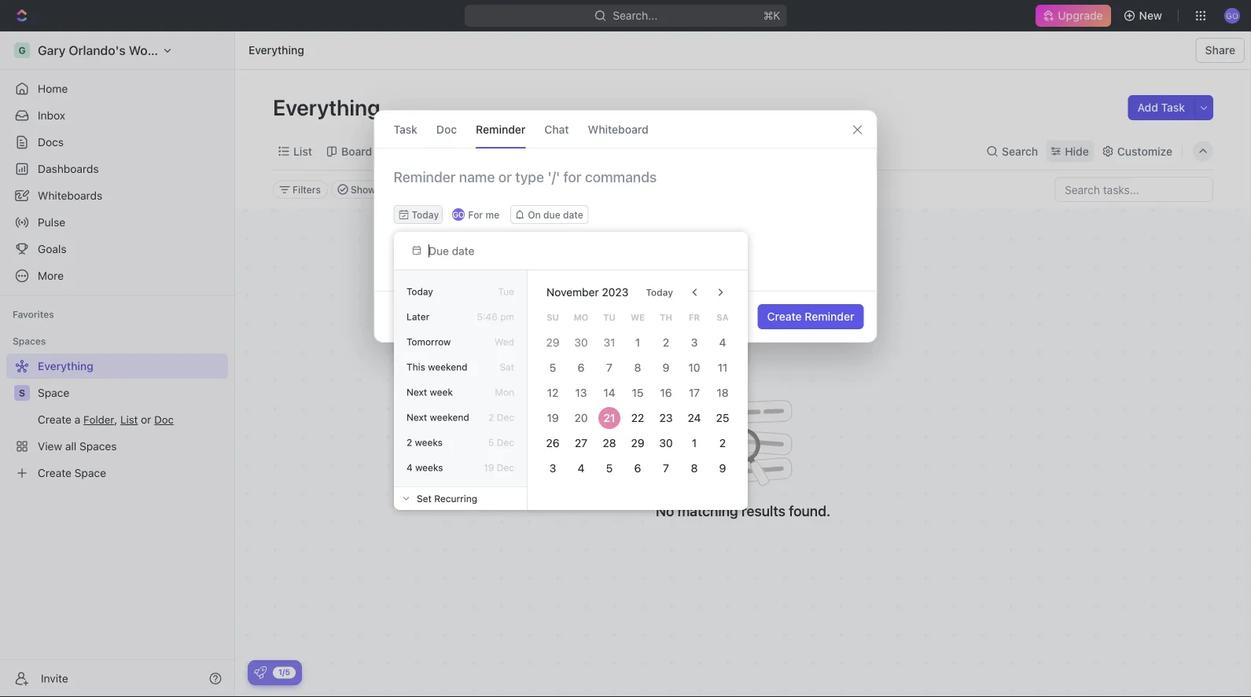 Task type: describe. For each thing, give the bounding box(es) containing it.
create reminder button
[[758, 304, 864, 330]]

home link
[[6, 76, 228, 101]]

23
[[660, 412, 673, 425]]

1 vertical spatial 5
[[488, 437, 494, 448]]

today inside dropdown button
[[412, 209, 439, 220]]

pm
[[500, 312, 514, 323]]

tue
[[498, 286, 514, 297]]

onboarding checklist button image
[[254, 667, 267, 680]]

4 weeks
[[407, 463, 443, 474]]

19 for 19 dec
[[484, 463, 494, 474]]

task button
[[394, 111, 418, 148]]

25
[[716, 412, 730, 425]]

today up later
[[407, 286, 433, 297]]

5:46 pm
[[477, 312, 514, 323]]

wed
[[495, 337, 514, 348]]

2 dec
[[489, 412, 514, 423]]

create reminder
[[767, 310, 855, 323]]

set
[[417, 494, 432, 505]]

recurring
[[434, 494, 478, 505]]

11
[[718, 361, 728, 374]]

2 down 25
[[720, 437, 726, 450]]

no matching results found.
[[656, 503, 831, 520]]

1 horizontal spatial 9
[[719, 462, 726, 475]]

new
[[1140, 9, 1163, 22]]

weeks for 4 weeks
[[415, 463, 443, 474]]

board link
[[338, 140, 372, 162]]

16
[[660, 387, 672, 400]]

2023
[[602, 286, 629, 299]]

20
[[575, 412, 588, 425]]

upgrade
[[1058, 9, 1103, 22]]

list
[[293, 145, 312, 158]]

hide button
[[429, 180, 462, 199]]

goals link
[[6, 237, 228, 262]]

everything link
[[245, 41, 308, 60]]

5 dec
[[488, 437, 514, 448]]

dashboards
[[38, 162, 99, 175]]

tomorrow
[[407, 337, 451, 348]]

0 horizontal spatial 1
[[635, 336, 640, 349]]

matching
[[678, 503, 738, 520]]

mind
[[477, 145, 503, 158]]

0 horizontal spatial 3
[[550, 462, 556, 475]]

0 horizontal spatial 7
[[607, 361, 613, 374]]

mind map
[[477, 145, 528, 158]]

24
[[688, 412, 701, 425]]

0 horizontal spatial 6
[[578, 361, 585, 374]]

hide inside dropdown button
[[1065, 145, 1089, 158]]

favorites button
[[6, 305, 60, 324]]

1 vertical spatial 7
[[663, 462, 669, 475]]

13
[[575, 387, 587, 400]]

19 dec
[[484, 463, 514, 474]]

17
[[689, 387, 700, 400]]

28
[[603, 437, 616, 450]]

next for next weekend
[[407, 412, 427, 423]]

0 vertical spatial 3
[[691, 336, 698, 349]]

task inside button
[[1162, 101, 1185, 114]]

0 vertical spatial 8
[[635, 361, 641, 374]]

18
[[717, 387, 729, 400]]

12
[[547, 387, 559, 400]]

next weekend
[[407, 412, 469, 423]]

weeks for 2 weeks
[[415, 437, 443, 448]]

Reminder na﻿me or type '/' for commands text field
[[375, 168, 877, 205]]

calendar
[[401, 145, 448, 158]]

whiteboard
[[588, 123, 649, 136]]

search...
[[613, 9, 658, 22]]

⌘k
[[763, 9, 781, 22]]

goals
[[38, 243, 67, 256]]

this
[[407, 362, 426, 373]]

dashboards link
[[6, 157, 228, 182]]

november
[[547, 286, 599, 299]]

sat
[[500, 362, 514, 373]]

dec for 2 dec
[[497, 412, 514, 423]]

spaces
[[13, 336, 46, 347]]

docs
[[38, 136, 64, 149]]

reminder inside button
[[805, 310, 855, 323]]

dec for 19 dec
[[497, 463, 514, 474]]

22
[[631, 412, 644, 425]]

sa
[[717, 312, 729, 323]]

today button
[[394, 205, 443, 224]]

hide button
[[1046, 140, 1094, 162]]

reminder button
[[476, 111, 526, 148]]

space
[[38, 387, 69, 400]]

26
[[546, 437, 560, 450]]

show closed
[[351, 184, 408, 195]]

create
[[767, 310, 802, 323]]

onboarding checklist button element
[[254, 667, 267, 680]]

1/5
[[278, 668, 290, 677]]

0 vertical spatial 5
[[550, 361, 556, 374]]

dec for 5 dec
[[497, 437, 514, 448]]

0 vertical spatial everything
[[249, 44, 304, 57]]



Task type: vqa. For each thing, say whether or not it's contained in the screenshot.


Task type: locate. For each thing, give the bounding box(es) containing it.
2 vertical spatial 5
[[606, 462, 613, 475]]

5:46
[[477, 312, 498, 323]]

0 vertical spatial 1
[[635, 336, 640, 349]]

0 vertical spatial 9
[[663, 361, 670, 374]]

0 vertical spatial 6
[[578, 361, 585, 374]]

2 dec from the top
[[497, 437, 514, 448]]

2 horizontal spatial 4
[[719, 336, 726, 349]]

4 down 27
[[578, 462, 585, 475]]

task right add
[[1162, 101, 1185, 114]]

chat button
[[545, 111, 569, 148]]

1 horizontal spatial 30
[[659, 437, 673, 450]]

14
[[604, 387, 616, 400]]

1 vertical spatial 3
[[550, 462, 556, 475]]

1 horizontal spatial 3
[[691, 336, 698, 349]]

2 up the '4 weeks'
[[407, 437, 412, 448]]

weekend up week
[[428, 362, 468, 373]]

map
[[506, 145, 528, 158]]

today button
[[637, 280, 683, 305]]

1 horizontal spatial 8
[[691, 462, 698, 475]]

0 vertical spatial weekend
[[428, 362, 468, 373]]

1 horizontal spatial hide
[[1065, 145, 1089, 158]]

chat
[[545, 123, 569, 136]]

next up 2 weeks
[[407, 412, 427, 423]]

0 vertical spatial dec
[[497, 412, 514, 423]]

30 down the mo on the top of page
[[575, 336, 588, 349]]

weekend for next weekend
[[430, 412, 469, 423]]

4
[[719, 336, 726, 349], [578, 462, 585, 475], [407, 463, 413, 474]]

found.
[[789, 503, 831, 520]]

0 vertical spatial next
[[407, 387, 427, 398]]

today down hide button at top left
[[412, 209, 439, 220]]

add task button
[[1128, 95, 1195, 120]]

this weekend
[[407, 362, 468, 373]]

0 horizontal spatial 5
[[488, 437, 494, 448]]

later
[[407, 312, 430, 323]]

whiteboard button
[[588, 111, 649, 148]]

1 vertical spatial next
[[407, 412, 427, 423]]

today up th
[[646, 287, 673, 298]]

pulse
[[38, 216, 65, 229]]

doc button
[[436, 111, 457, 148]]

weeks down 2 weeks
[[415, 463, 443, 474]]

0 horizontal spatial hide
[[435, 184, 456, 195]]

dec
[[497, 412, 514, 423], [497, 437, 514, 448], [497, 463, 514, 474]]

1 horizontal spatial 5
[[550, 361, 556, 374]]

show
[[351, 184, 376, 195]]

7
[[607, 361, 613, 374], [663, 462, 669, 475]]

9
[[663, 361, 670, 374], [719, 462, 726, 475]]

8 up the matching
[[691, 462, 698, 475]]

Search tasks... text field
[[1056, 178, 1213, 201]]

29 down su
[[546, 336, 560, 349]]

21
[[604, 412, 616, 425]]

19
[[547, 412, 559, 425], [484, 463, 494, 474]]

favorites
[[13, 309, 54, 320]]

next for next week
[[407, 387, 427, 398]]

15
[[632, 387, 644, 400]]

1 vertical spatial 6
[[635, 462, 641, 475]]

Due date text field
[[429, 244, 553, 257]]

1 vertical spatial dec
[[497, 437, 514, 448]]

mo
[[574, 312, 589, 323]]

space, , element
[[14, 385, 30, 401]]

1 vertical spatial 8
[[691, 462, 698, 475]]

19 up 26
[[547, 412, 559, 425]]

3
[[691, 336, 698, 349], [550, 462, 556, 475]]

doc
[[436, 123, 457, 136]]

fr
[[689, 312, 700, 323]]

november 2023
[[547, 286, 629, 299]]

4 down 2 weeks
[[407, 463, 413, 474]]

0 horizontal spatial 30
[[575, 336, 588, 349]]

1 horizontal spatial task
[[1162, 101, 1185, 114]]

show closed button
[[331, 180, 415, 199]]

task up 'calendar' link at the left top of page
[[394, 123, 418, 136]]

dialog
[[374, 110, 877, 343]]

1 vertical spatial weeks
[[415, 463, 443, 474]]

1 vertical spatial task
[[394, 123, 418, 136]]

6 down 22
[[635, 462, 641, 475]]

30 down 23
[[659, 437, 673, 450]]

2 weeks
[[407, 437, 443, 448]]

0 horizontal spatial 19
[[484, 463, 494, 474]]

3 dec from the top
[[497, 463, 514, 474]]

3 down 26
[[550, 462, 556, 475]]

1 horizontal spatial reminder
[[805, 310, 855, 323]]

weekend
[[428, 362, 468, 373], [430, 412, 469, 423]]

hide right search
[[1065, 145, 1089, 158]]

8 up 15
[[635, 361, 641, 374]]

hide inside button
[[435, 184, 456, 195]]

today
[[412, 209, 439, 220], [407, 286, 433, 297], [646, 287, 673, 298]]

search button
[[982, 140, 1043, 162]]

search
[[1002, 145, 1039, 158]]

1 horizontal spatial 6
[[635, 462, 641, 475]]

list link
[[290, 140, 312, 162]]

1 horizontal spatial 29
[[631, 437, 645, 450]]

0 vertical spatial 7
[[607, 361, 613, 374]]

0 vertical spatial weeks
[[415, 437, 443, 448]]

0 horizontal spatial 29
[[546, 336, 560, 349]]

1 dec from the top
[[497, 412, 514, 423]]

set recurring
[[417, 494, 478, 505]]

1 vertical spatial reminder
[[805, 310, 855, 323]]

0 vertical spatial hide
[[1065, 145, 1089, 158]]

0 vertical spatial 30
[[575, 336, 588, 349]]

5 down 28 on the left of the page
[[606, 462, 613, 475]]

dialog containing task
[[374, 110, 877, 343]]

4 up 11
[[719, 336, 726, 349]]

1 next from the top
[[407, 387, 427, 398]]

customize button
[[1097, 140, 1178, 162]]

task
[[1162, 101, 1185, 114], [394, 123, 418, 136]]

new button
[[1118, 3, 1172, 28]]

0 horizontal spatial reminder
[[476, 123, 526, 136]]

space link
[[38, 381, 225, 406]]

inbox
[[38, 109, 65, 122]]

next left week
[[407, 387, 427, 398]]

1 vertical spatial 30
[[659, 437, 673, 450]]

10
[[689, 361, 701, 374]]

task inside dialog
[[394, 123, 418, 136]]

27
[[575, 437, 588, 450]]

1 vertical spatial 1
[[692, 437, 697, 450]]

0 vertical spatial reminder
[[476, 123, 526, 136]]

tu
[[604, 312, 616, 323]]

today inside button
[[646, 287, 673, 298]]

mind map link
[[474, 140, 528, 162]]

1
[[635, 336, 640, 349], [692, 437, 697, 450]]

0 horizontal spatial 8
[[635, 361, 641, 374]]

1 vertical spatial hide
[[435, 184, 456, 195]]

hide up today dropdown button
[[435, 184, 456, 195]]

7 up no
[[663, 462, 669, 475]]

1 vertical spatial weekend
[[430, 412, 469, 423]]

mon
[[495, 387, 514, 398]]

0 horizontal spatial 9
[[663, 361, 670, 374]]

19 for 19
[[547, 412, 559, 425]]

1 vertical spatial 19
[[484, 463, 494, 474]]

results
[[742, 503, 786, 520]]

31
[[604, 336, 616, 349]]

next week
[[407, 387, 453, 398]]

su
[[547, 312, 559, 323]]

no
[[656, 503, 674, 520]]

add task
[[1138, 101, 1185, 114]]

board
[[341, 145, 372, 158]]

2 next from the top
[[407, 412, 427, 423]]

2
[[663, 336, 670, 349], [489, 412, 494, 423], [720, 437, 726, 450], [407, 437, 412, 448]]

1 horizontal spatial 4
[[578, 462, 585, 475]]

docs link
[[6, 130, 228, 155]]

2 up "5 dec"
[[489, 412, 494, 423]]

2 vertical spatial dec
[[497, 463, 514, 474]]

whiteboards
[[38, 189, 102, 202]]

1 down we
[[635, 336, 640, 349]]

calendar link
[[398, 140, 448, 162]]

1 down 24
[[692, 437, 697, 450]]

9 up 16
[[663, 361, 670, 374]]

9 up the matching
[[719, 462, 726, 475]]

8
[[635, 361, 641, 374], [691, 462, 698, 475]]

6 up "13"
[[578, 361, 585, 374]]

0 vertical spatial 29
[[546, 336, 560, 349]]

share
[[1206, 44, 1236, 57]]

0 horizontal spatial task
[[394, 123, 418, 136]]

5
[[550, 361, 556, 374], [488, 437, 494, 448], [606, 462, 613, 475]]

dec down mon
[[497, 412, 514, 423]]

sidebar navigation
[[0, 31, 235, 698]]

dec down 2 dec
[[497, 437, 514, 448]]

6
[[578, 361, 585, 374], [635, 462, 641, 475]]

weekend for this weekend
[[428, 362, 468, 373]]

add
[[1138, 101, 1159, 114]]

customize
[[1118, 145, 1173, 158]]

2 horizontal spatial 5
[[606, 462, 613, 475]]

weeks up the '4 weeks'
[[415, 437, 443, 448]]

2 down th
[[663, 336, 670, 349]]

dec down "5 dec"
[[497, 463, 514, 474]]

we
[[631, 312, 645, 323]]

1 vertical spatial 9
[[719, 462, 726, 475]]

1 horizontal spatial 19
[[547, 412, 559, 425]]

29 down 22
[[631, 437, 645, 450]]

upgrade link
[[1036, 5, 1111, 27]]

1 vertical spatial everything
[[273, 94, 385, 120]]

0 vertical spatial task
[[1162, 101, 1185, 114]]

pulse link
[[6, 210, 228, 235]]

1 vertical spatial 29
[[631, 437, 645, 450]]

5 up 19 dec at the left bottom
[[488, 437, 494, 448]]

19 down "5 dec"
[[484, 463, 494, 474]]

0 horizontal spatial 4
[[407, 463, 413, 474]]

invite
[[41, 673, 68, 686]]

reminder right create
[[805, 310, 855, 323]]

1 horizontal spatial 7
[[663, 462, 669, 475]]

3 up 10
[[691, 336, 698, 349]]

reminder up mind map
[[476, 123, 526, 136]]

th
[[660, 312, 672, 323]]

7 down 31
[[607, 361, 613, 374]]

weekend down week
[[430, 412, 469, 423]]

share button
[[1196, 38, 1245, 63]]

5 up 12
[[550, 361, 556, 374]]

0 vertical spatial 19
[[547, 412, 559, 425]]

1 horizontal spatial 1
[[692, 437, 697, 450]]

s
[[19, 388, 25, 399]]



